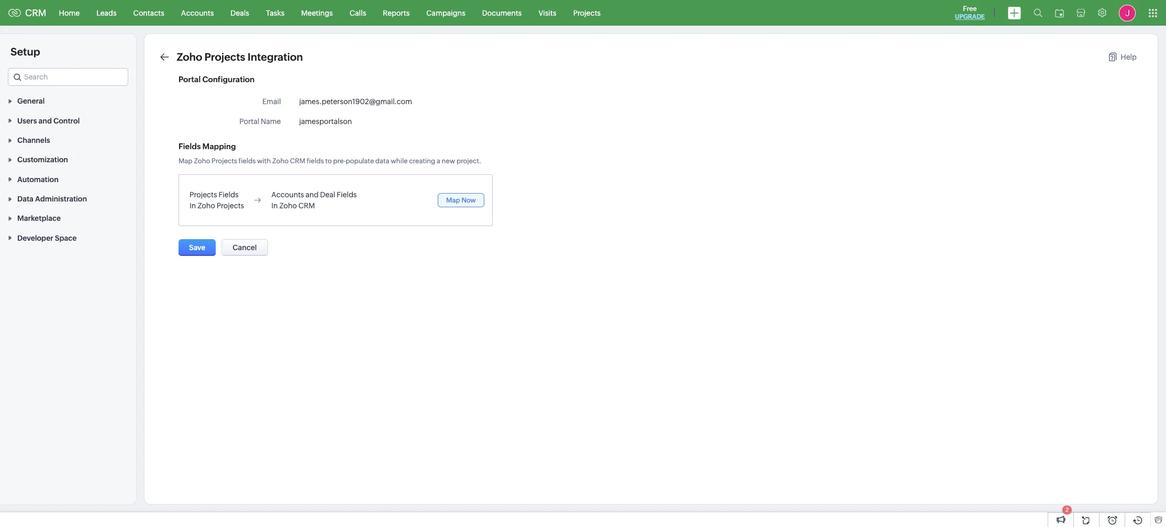 Task type: locate. For each thing, give the bounding box(es) containing it.
1 horizontal spatial portal
[[239, 117, 259, 126]]

fields right deal at top
[[337, 191, 357, 199]]

campaigns
[[427, 9, 466, 17]]

space
[[55, 234, 77, 242]]

0 vertical spatial and
[[39, 117, 52, 125]]

projects down fields mapping in the left of the page
[[190, 191, 217, 199]]

0 horizontal spatial in
[[190, 202, 196, 210]]

upgrade
[[955, 13, 985, 20]]

projects link
[[565, 0, 609, 25]]

2 horizontal spatial fields
[[337, 191, 357, 199]]

1 in from the left
[[190, 202, 196, 210]]

leads link
[[88, 0, 125, 25]]

1 vertical spatial portal
[[239, 117, 259, 126]]

accounts inside "link"
[[181, 9, 214, 17]]

2
[[1066, 507, 1069, 513]]

and left deal at top
[[306, 191, 319, 199]]

to
[[325, 157, 332, 165]]

1 horizontal spatial fields
[[307, 157, 324, 165]]

general button
[[0, 91, 136, 111]]

2 vertical spatial crm
[[299, 202, 315, 210]]

map down fields mapping in the left of the page
[[179, 157, 193, 165]]

reports
[[383, 9, 410, 17]]

0 vertical spatial crm
[[25, 7, 46, 18]]

search image
[[1034, 8, 1043, 17]]

0 horizontal spatial fields
[[179, 142, 201, 151]]

with
[[257, 157, 271, 165]]

1 vertical spatial map
[[446, 196, 460, 204]]

map inside button
[[446, 196, 460, 204]]

projects
[[573, 9, 601, 17], [205, 51, 245, 63], [212, 157, 237, 165], [190, 191, 217, 199], [217, 202, 244, 210]]

crm left home
[[25, 7, 46, 18]]

crm for accounts
[[299, 202, 315, 210]]

creating
[[409, 157, 435, 165]]

1 vertical spatial crm
[[290, 157, 305, 165]]

users and control
[[17, 117, 80, 125]]

portal left name on the left top
[[239, 117, 259, 126]]

fields mapping
[[179, 142, 236, 151]]

0 vertical spatial accounts
[[181, 9, 214, 17]]

fields left with
[[239, 157, 256, 165]]

fields left 'to'
[[307, 157, 324, 165]]

crm left 'to'
[[290, 157, 305, 165]]

deals link
[[222, 0, 258, 25]]

search element
[[1028, 0, 1049, 26]]

visits
[[539, 9, 557, 17]]

1 horizontal spatial and
[[306, 191, 319, 199]]

portal left configuration
[[179, 75, 201, 84]]

crm down map zoho projects fields with zoho crm fields to pre-populate data while creating a new project.
[[299, 202, 315, 210]]

accounts for accounts and deal fields in zoho crm
[[271, 191, 304, 199]]

accounts and deal fields in zoho crm
[[271, 191, 357, 210]]

project.
[[457, 157, 482, 165]]

and inside accounts and deal fields in zoho crm
[[306, 191, 319, 199]]

None field
[[8, 68, 128, 86]]

and
[[39, 117, 52, 125], [306, 191, 319, 199]]

profile image
[[1119, 4, 1136, 21]]

in
[[190, 202, 196, 210], [271, 202, 278, 210]]

pre-
[[333, 157, 346, 165]]

accounts
[[181, 9, 214, 17], [271, 191, 304, 199]]

portal name
[[239, 117, 281, 126]]

map left now
[[446, 196, 460, 204]]

1 horizontal spatial fields
[[219, 191, 239, 199]]

0 horizontal spatial map
[[179, 157, 193, 165]]

accounts left deal at top
[[271, 191, 304, 199]]

0 horizontal spatial and
[[39, 117, 52, 125]]

1 horizontal spatial accounts
[[271, 191, 304, 199]]

fields
[[179, 142, 201, 151], [219, 191, 239, 199], [337, 191, 357, 199]]

accounts left deals
[[181, 9, 214, 17]]

1 horizontal spatial in
[[271, 202, 278, 210]]

documents link
[[474, 0, 530, 25]]

map
[[179, 157, 193, 165], [446, 196, 460, 204]]

control
[[53, 117, 80, 125]]

tasks link
[[258, 0, 293, 25]]

crm inside accounts and deal fields in zoho crm
[[299, 202, 315, 210]]

profile element
[[1113, 0, 1142, 25]]

help
[[1121, 53, 1137, 61]]

0 horizontal spatial portal
[[179, 75, 201, 84]]

0 horizontal spatial fields
[[239, 157, 256, 165]]

fields left 'mapping'
[[179, 142, 201, 151]]

fields
[[239, 157, 256, 165], [307, 157, 324, 165]]

zoho
[[177, 51, 202, 63], [194, 157, 210, 165], [272, 157, 289, 165], [198, 202, 215, 210], [279, 202, 297, 210]]

save
[[189, 244, 206, 252]]

marketplace button
[[0, 209, 136, 228]]

accounts link
[[173, 0, 222, 25]]

crm for map
[[290, 157, 305, 165]]

free
[[963, 5, 977, 13]]

calendar image
[[1055, 9, 1064, 17]]

projects right visits link
[[573, 9, 601, 17]]

contacts
[[133, 9, 164, 17]]

customization
[[17, 156, 68, 164]]

0 vertical spatial portal
[[179, 75, 201, 84]]

1 horizontal spatial map
[[446, 196, 460, 204]]

2 in from the left
[[271, 202, 278, 210]]

leads
[[96, 9, 117, 17]]

0 vertical spatial map
[[179, 157, 193, 165]]

1 vertical spatial accounts
[[271, 191, 304, 199]]

and right users
[[39, 117, 52, 125]]

while
[[391, 157, 408, 165]]

and inside dropdown button
[[39, 117, 52, 125]]

projects up cancel
[[217, 202, 244, 210]]

customization button
[[0, 150, 136, 169]]

developer space
[[17, 234, 77, 242]]

accounts inside accounts and deal fields in zoho crm
[[271, 191, 304, 199]]

zoho projects integration
[[177, 51, 303, 63]]

portal
[[179, 75, 201, 84], [239, 117, 259, 126]]

integration
[[248, 51, 303, 63]]

0 horizontal spatial accounts
[[181, 9, 214, 17]]

map zoho projects fields with zoho crm fields to pre-populate data while creating a new project.
[[179, 157, 482, 165]]

cancel button
[[222, 239, 268, 256]]

and for users
[[39, 117, 52, 125]]

email
[[262, 97, 281, 106]]

crm
[[25, 7, 46, 18], [290, 157, 305, 165], [299, 202, 315, 210]]

deal
[[320, 191, 335, 199]]

portal configuration
[[179, 75, 255, 84]]

name
[[261, 117, 281, 126]]

fields down 'mapping'
[[219, 191, 239, 199]]

in inside accounts and deal fields in zoho crm
[[271, 202, 278, 210]]

1 vertical spatial and
[[306, 191, 319, 199]]

projects up configuration
[[205, 51, 245, 63]]



Task type: describe. For each thing, give the bounding box(es) containing it.
2 fields from the left
[[307, 157, 324, 165]]

contacts link
[[125, 0, 173, 25]]

zoho inside 'projects fields in zoho projects'
[[198, 202, 215, 210]]

mapping
[[203, 142, 236, 151]]

fields inside accounts and deal fields in zoho crm
[[337, 191, 357, 199]]

deals
[[231, 9, 249, 17]]

visits link
[[530, 0, 565, 25]]

campaigns link
[[418, 0, 474, 25]]

and for accounts
[[306, 191, 319, 199]]

channels
[[17, 136, 50, 145]]

data
[[375, 157, 390, 165]]

save button
[[179, 239, 216, 256]]

portal for portal configuration
[[179, 75, 201, 84]]

crm link
[[8, 7, 46, 18]]

meetings link
[[293, 0, 341, 25]]

projects down 'mapping'
[[212, 157, 237, 165]]

map now button
[[438, 193, 485, 207]]

map for map now
[[446, 196, 460, 204]]

data administration
[[17, 195, 87, 203]]

projects fields in zoho projects
[[190, 191, 244, 210]]

calls link
[[341, 0, 375, 25]]

fields inside 'projects fields in zoho projects'
[[219, 191, 239, 199]]

zoho inside accounts and deal fields in zoho crm
[[279, 202, 297, 210]]

users
[[17, 117, 37, 125]]

general
[[17, 97, 45, 105]]

create menu image
[[1008, 7, 1021, 19]]

a
[[437, 157, 440, 165]]

setup
[[10, 46, 40, 58]]

portal for portal name
[[239, 117, 259, 126]]

jamesportalson
[[299, 117, 352, 126]]

free upgrade
[[955, 5, 985, 20]]

cancel
[[233, 244, 257, 252]]

configuration
[[202, 75, 255, 84]]

automation button
[[0, 169, 136, 189]]

meetings
[[301, 9, 333, 17]]

populate
[[346, 157, 374, 165]]

in inside 'projects fields in zoho projects'
[[190, 202, 196, 210]]

1 fields from the left
[[239, 157, 256, 165]]

calls
[[350, 9, 366, 17]]

marketplace
[[17, 214, 61, 223]]

home link
[[51, 0, 88, 25]]

tasks
[[266, 9, 285, 17]]

users and control button
[[0, 111, 136, 130]]

home
[[59, 9, 80, 17]]

accounts for accounts
[[181, 9, 214, 17]]

data administration button
[[0, 189, 136, 209]]

james.peterson1902@gmail.com
[[299, 97, 412, 106]]

reports link
[[375, 0, 418, 25]]

automation
[[17, 175, 59, 184]]

new
[[442, 157, 455, 165]]

developer
[[17, 234, 53, 242]]

map for map zoho projects fields with zoho crm fields to pre-populate data while creating a new project.
[[179, 157, 193, 165]]

Search text field
[[8, 69, 128, 85]]

developer space button
[[0, 228, 136, 248]]

data
[[17, 195, 33, 203]]

create menu element
[[1002, 0, 1028, 25]]

administration
[[35, 195, 87, 203]]

map now
[[446, 196, 476, 204]]

projects inside projects link
[[573, 9, 601, 17]]

now
[[462, 196, 476, 204]]

channels button
[[0, 130, 136, 150]]

documents
[[482, 9, 522, 17]]



Task type: vqa. For each thing, say whether or not it's contained in the screenshot.
4th + from the bottom of the page
no



